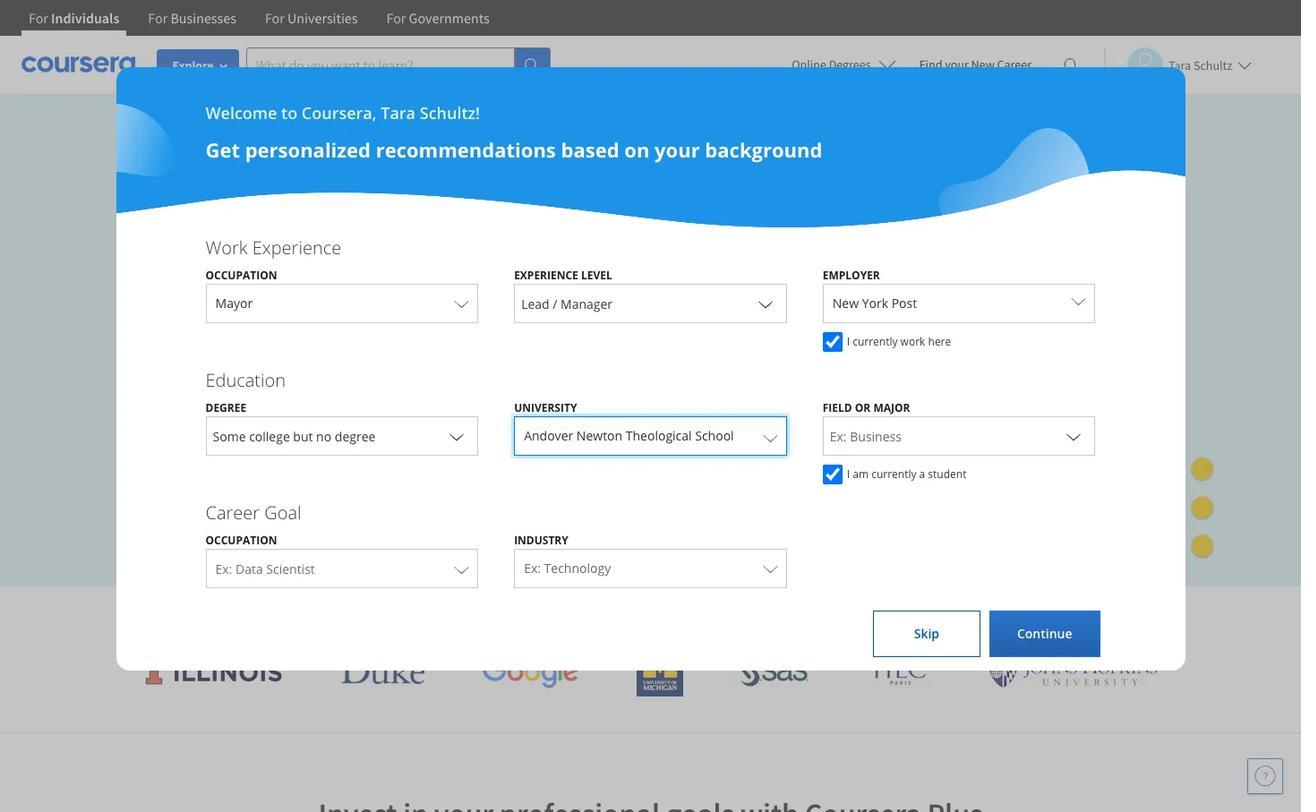 Task type: locate. For each thing, give the bounding box(es) containing it.
your down projects,
[[131, 314, 173, 341]]

2 i from the top
[[847, 467, 850, 482]]

your right 'find'
[[945, 56, 969, 73]]

0 vertical spatial career
[[998, 56, 1032, 73]]

for left 'governments'
[[387, 9, 406, 27]]

start
[[160, 443, 191, 461]]

0 horizontal spatial day
[[206, 443, 229, 461]]

1 chevron down image from the left
[[446, 426, 468, 447]]

1 vertical spatial new
[[833, 295, 859, 312]]

on
[[625, 136, 650, 163], [633, 251, 657, 278]]

1 vertical spatial on
[[633, 251, 657, 278]]

universities
[[288, 9, 358, 27]]

currently inside education element
[[872, 467, 917, 482]]

0 vertical spatial experience
[[252, 236, 342, 260]]

on up "included" at the top
[[633, 251, 657, 278]]

0 horizontal spatial with
[[213, 485, 241, 502]]

anytime
[[250, 402, 302, 419]]

occupation for career
[[206, 533, 277, 548]]

hec paris image
[[867, 654, 930, 691]]

1 horizontal spatial day
[[263, 485, 285, 502]]

0 horizontal spatial experience
[[252, 236, 342, 260]]

career inside 'element'
[[206, 501, 260, 525]]

0 horizontal spatial new
[[833, 295, 859, 312]]

governments
[[409, 9, 490, 27]]

1 vertical spatial i
[[847, 467, 850, 482]]

i inside education element
[[847, 467, 850, 482]]

0 horizontal spatial career
[[206, 501, 260, 525]]

0 vertical spatial to
[[281, 102, 298, 124]]

post
[[892, 295, 918, 312]]

1 vertical spatial and
[[663, 600, 701, 630]]

1 horizontal spatial career
[[998, 56, 1032, 73]]

occupation inside work experience element
[[206, 268, 277, 283]]

/year
[[177, 485, 210, 502]]

Employer field
[[824, 284, 1095, 323]]

and down industry field
[[663, 600, 701, 630]]

student
[[929, 467, 967, 482]]

help center image
[[1255, 766, 1277, 788]]

1 vertical spatial currently
[[872, 467, 917, 482]]

programs—all
[[443, 283, 574, 309]]

0 vertical spatial with
[[213, 485, 241, 502]]

for
[[29, 9, 48, 27], [148, 9, 168, 27], [265, 9, 285, 27], [387, 9, 406, 27]]

0 vertical spatial and
[[215, 283, 250, 309]]

welcome to coursera, tara schultz!
[[206, 102, 480, 124]]

4 for from the left
[[387, 9, 406, 27]]

1 vertical spatial day
[[263, 485, 285, 502]]

2 chevron down image from the left
[[1064, 426, 1085, 447]]

new down employer on the top right of page
[[833, 295, 859, 312]]

1 vertical spatial occupation
[[206, 533, 277, 548]]

schultz!
[[420, 102, 480, 124]]

i left am
[[847, 467, 850, 482]]

2 for from the left
[[148, 9, 168, 27]]

1 horizontal spatial your
[[655, 136, 700, 163]]

currently left a
[[872, 467, 917, 482]]

1 horizontal spatial new
[[972, 56, 995, 73]]

education element
[[188, 368, 1114, 494]]

and
[[215, 283, 250, 309], [663, 600, 701, 630]]

experience left level at the top of the page
[[514, 268, 579, 283]]

career left goal
[[206, 501, 260, 525]]

to up personalized
[[281, 102, 298, 124]]

day
[[206, 443, 229, 461], [263, 485, 285, 502]]

unlimited
[[131, 251, 221, 278]]

0 vertical spatial your
[[945, 56, 969, 73]]

1 vertical spatial career
[[206, 501, 260, 525]]

i currently work here
[[847, 334, 952, 349]]

with left 14-
[[213, 485, 241, 502]]

in
[[663, 283, 680, 309]]

for left individuals at the left top
[[29, 9, 48, 27]]

businesses
[[171, 9, 236, 27]]

0 vertical spatial currently
[[853, 334, 898, 349]]

2 vertical spatial your
[[131, 314, 173, 341]]

i right i currently work here checkbox
[[847, 334, 850, 349]]

with inside button
[[213, 485, 241, 502]]

included
[[579, 283, 658, 309]]

to inside unlimited access to 7,000+ world-class courses, hands-on projects, and job-ready certificate programs—all included in your subscription
[[291, 251, 310, 278]]

career
[[998, 56, 1032, 73], [206, 501, 260, 525]]

1 occupation from the top
[[206, 268, 277, 283]]

new right 'find'
[[972, 56, 995, 73]]

0 vertical spatial day
[[206, 443, 229, 461]]

occupation
[[206, 268, 277, 283], [206, 533, 277, 548]]

occupation inside career goal 'element'
[[206, 533, 277, 548]]

your
[[945, 56, 969, 73], [655, 136, 700, 163], [131, 314, 173, 341]]

based
[[561, 136, 620, 163]]

i inside work experience element
[[847, 334, 850, 349]]

subscription
[[178, 314, 292, 341]]

onboardingmodal dialog
[[0, 0, 1302, 813]]

plus
[[968, 600, 1010, 630]]

to up ready
[[291, 251, 310, 278]]

trial
[[262, 443, 290, 461]]

currently left work
[[853, 334, 898, 349]]

1 horizontal spatial with
[[822, 600, 865, 630]]

to
[[281, 102, 298, 124], [291, 251, 310, 278]]

new york post
[[833, 295, 918, 312]]

i
[[847, 334, 850, 349], [847, 467, 850, 482]]

0 vertical spatial new
[[972, 56, 995, 73]]

None search field
[[246, 47, 551, 83]]

unlimited access to 7,000+ world-class courses, hands-on projects, and job-ready certificate programs—all included in your subscription
[[131, 251, 680, 341]]

0 horizontal spatial and
[[215, 283, 250, 309]]

and up subscription
[[215, 283, 250, 309]]

with
[[213, 485, 241, 502], [822, 600, 865, 630]]

0 horizontal spatial chevron down image
[[446, 426, 468, 447]]

career left show notifications icon
[[998, 56, 1032, 73]]

for left universities at the top
[[265, 9, 285, 27]]

3 for from the left
[[265, 9, 285, 27]]

1 for from the left
[[29, 9, 48, 27]]

courses,
[[489, 251, 565, 278]]

work
[[206, 236, 248, 260]]

currently
[[853, 334, 898, 349], [872, 467, 917, 482]]

ex:
[[524, 560, 541, 577], [215, 561, 232, 578]]

york
[[863, 295, 889, 312]]

0 vertical spatial on
[[625, 136, 650, 163]]

1 vertical spatial experience
[[514, 268, 579, 283]]

2 occupation from the top
[[206, 533, 277, 548]]

14-
[[244, 485, 263, 502]]

university of michigan image
[[637, 648, 683, 697]]

1 i from the top
[[847, 334, 850, 349]]

new inside work experience element
[[833, 295, 859, 312]]

2 horizontal spatial your
[[945, 56, 969, 73]]

ex: down industry on the left bottom of the page
[[524, 560, 541, 577]]

degree
[[206, 400, 247, 416]]

goal
[[265, 501, 302, 525]]

1 horizontal spatial and
[[663, 600, 701, 630]]

field
[[823, 400, 853, 416]]

0 vertical spatial occupation
[[206, 268, 277, 283]]

1 horizontal spatial experience
[[514, 268, 579, 283]]

on inside dialog
[[625, 136, 650, 163]]

occupation up mayor
[[206, 268, 277, 283]]

experience up ready
[[252, 236, 342, 260]]

for left businesses
[[148, 9, 168, 27]]

0 horizontal spatial your
[[131, 314, 173, 341]]

chevron down image
[[446, 426, 468, 447], [1064, 426, 1085, 447]]

am
[[853, 467, 869, 482]]

leading
[[464, 600, 537, 630]]

experience level
[[514, 268, 613, 283]]

ex: for ex: technology
[[524, 560, 541, 577]]

i for i currently work here
[[847, 334, 850, 349]]

technology
[[544, 560, 611, 577]]

coursera image
[[22, 50, 135, 79]]

google image
[[482, 656, 579, 689]]

cancel
[[207, 402, 247, 419]]

andover newton theological school
[[524, 427, 734, 444]]

on right based
[[625, 136, 650, 163]]

1 horizontal spatial ex:
[[524, 560, 541, 577]]

1 vertical spatial with
[[822, 600, 865, 630]]

for businesses
[[148, 9, 236, 27]]

university of illinois at urbana-champaign image
[[144, 658, 284, 687]]

ex: left data
[[215, 561, 232, 578]]

i for i am currently a student
[[847, 467, 850, 482]]

your left background
[[655, 136, 700, 163]]

occupation up data
[[206, 533, 277, 548]]

1 vertical spatial to
[[291, 251, 310, 278]]

continue
[[1018, 625, 1073, 642]]

new
[[972, 56, 995, 73], [833, 295, 859, 312]]

tara
[[381, 102, 416, 124]]

1 horizontal spatial chevron down image
[[1064, 426, 1085, 447]]

0 vertical spatial i
[[847, 334, 850, 349]]

occupation for work
[[206, 268, 277, 283]]

0 horizontal spatial ex:
[[215, 561, 232, 578]]

with left the coursera
[[822, 600, 865, 630]]

1 vertical spatial your
[[655, 136, 700, 163]]



Task type: describe. For each thing, give the bounding box(es) containing it.
career inside "link"
[[998, 56, 1032, 73]]

/month, cancel anytime
[[153, 402, 302, 419]]

for individuals
[[29, 9, 119, 27]]

get
[[206, 136, 240, 163]]

skip
[[915, 625, 940, 642]]

job-
[[255, 283, 291, 309]]

your inside unlimited access to 7,000+ world-class courses, hands-on projects, and job-ready certificate programs—all included in your subscription
[[131, 314, 173, 341]]

mayor
[[215, 295, 253, 312]]

companies
[[707, 600, 816, 630]]

ex: technology
[[524, 560, 611, 577]]

7-
[[194, 443, 206, 461]]

theological
[[626, 427, 692, 444]]

for governments
[[387, 9, 490, 27]]

guarantee
[[369, 485, 433, 502]]

currently inside work experience element
[[853, 334, 898, 349]]

hands-
[[570, 251, 633, 278]]

duke university image
[[341, 656, 424, 685]]

universities
[[543, 600, 658, 630]]

background
[[705, 136, 823, 163]]

personalized
[[245, 136, 371, 163]]

new inside "link"
[[972, 56, 995, 73]]

work
[[901, 334, 926, 349]]

Occupation field
[[207, 284, 478, 323]]

individuals
[[51, 9, 119, 27]]

your inside onboardingmodal dialog
[[655, 136, 700, 163]]

back
[[336, 485, 365, 502]]

ready
[[291, 283, 343, 309]]

ex: for ex: data scientist
[[215, 561, 232, 578]]

chevron down image for degree
[[446, 426, 468, 447]]

chevron down image for field or major
[[1064, 426, 1085, 447]]

andover
[[524, 427, 574, 444]]

world-
[[381, 251, 440, 278]]

welcome
[[206, 102, 277, 124]]

industry
[[514, 533, 569, 548]]

money-
[[289, 485, 336, 502]]

career goal
[[206, 501, 302, 525]]

7,000+
[[315, 251, 376, 278]]

/year with 14-day money-back guarantee
[[177, 485, 433, 502]]

start 7-day free trial
[[160, 443, 290, 461]]

skip button
[[874, 611, 981, 658]]

leading universities and companies with coursera plus
[[459, 600, 1010, 630]]

work experience
[[206, 236, 342, 260]]

free
[[232, 443, 259, 461]]

recommendations
[[376, 136, 556, 163]]

university
[[514, 400, 577, 416]]

University text field
[[524, 420, 755, 455]]

for for businesses
[[148, 9, 168, 27]]

field or major
[[823, 400, 911, 416]]

find your new career
[[920, 56, 1032, 73]]

/month,
[[153, 402, 204, 419]]

coursera plus image
[[131, 168, 404, 195]]

career goal element
[[188, 501, 1114, 598]]

class
[[440, 251, 484, 278]]

certificate
[[348, 283, 438, 309]]

continue button
[[990, 611, 1101, 658]]

your inside "link"
[[945, 56, 969, 73]]

ex: data scientist
[[215, 561, 315, 578]]

banner navigation
[[14, 0, 504, 49]]

I currently work here checkbox
[[823, 332, 843, 352]]

employer
[[823, 268, 881, 283]]

for for governments
[[387, 9, 406, 27]]

school
[[695, 427, 734, 444]]

chevron down image
[[755, 293, 777, 314]]

find
[[920, 56, 943, 73]]

/year with 14-day money-back guarantee button
[[131, 484, 433, 503]]

sas image
[[741, 658, 809, 687]]

on inside unlimited access to 7,000+ world-class courses, hands-on projects, and job-ready certificate programs—all included in your subscription
[[633, 251, 657, 278]]

to inside onboardingmodal dialog
[[281, 102, 298, 124]]

get personalized recommendations based on your background
[[206, 136, 823, 163]]

major
[[874, 400, 911, 416]]

University field
[[515, 417, 786, 456]]

i am currently a student
[[847, 467, 967, 482]]

or
[[855, 400, 871, 416]]

start 7-day free trial button
[[131, 430, 319, 473]]

and inside unlimited access to 7,000+ world-class courses, hands-on projects, and job-ready certificate programs—all included in your subscription
[[215, 283, 250, 309]]

Industry field
[[515, 549, 786, 589]]

access
[[226, 251, 286, 278]]

work experience element
[[188, 236, 1114, 361]]

here
[[929, 334, 952, 349]]

find your new career link
[[911, 54, 1041, 76]]

education
[[206, 368, 286, 392]]

level
[[581, 268, 613, 283]]

for universities
[[265, 9, 358, 27]]

coursera
[[870, 600, 962, 630]]

for for universities
[[265, 9, 285, 27]]

coursera,
[[302, 102, 377, 124]]

I am currently a student checkbox
[[823, 465, 843, 485]]

show notifications image
[[1060, 58, 1081, 80]]

projects,
[[131, 283, 210, 309]]

johns hopkins university image
[[988, 656, 1158, 689]]

scientist
[[266, 561, 315, 578]]

newton
[[577, 427, 623, 444]]

a
[[920, 467, 926, 482]]

data
[[236, 561, 263, 578]]

for for individuals
[[29, 9, 48, 27]]



Task type: vqa. For each thing, say whether or not it's contained in the screenshot.
Chevron Down image to the top
yes



